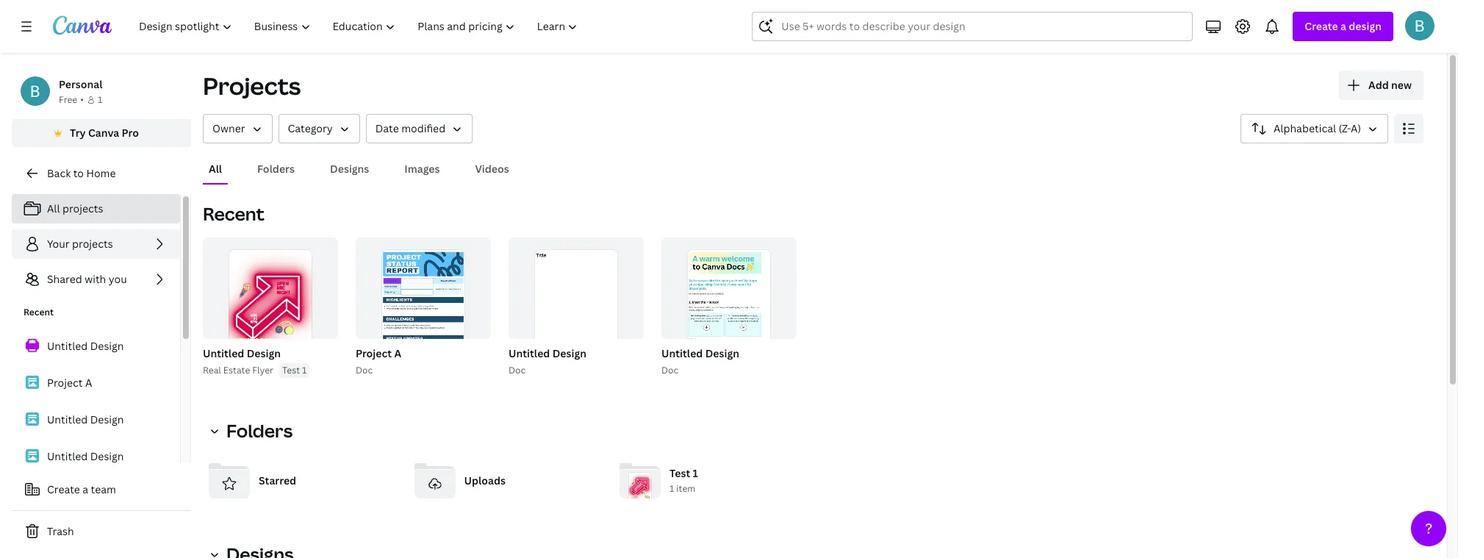 Task type: describe. For each thing, give the bounding box(es) containing it.
pro
[[122, 126, 139, 140]]

create a design button
[[1294, 12, 1394, 41]]

designs button
[[324, 155, 375, 183]]

back to home link
[[12, 159, 191, 188]]

home
[[86, 166, 116, 180]]

all projects
[[47, 201, 103, 215]]

designs
[[330, 162, 369, 176]]

real estate flyer
[[203, 364, 274, 376]]

test for test 1
[[282, 364, 300, 376]]

top level navigation element
[[129, 12, 591, 41]]

untitled design for 2nd untitled design link from the bottom of the page
[[47, 412, 124, 426]]

you
[[109, 272, 127, 286]]

trash
[[47, 524, 74, 538]]

try canva pro
[[70, 126, 139, 140]]

add
[[1369, 78, 1389, 92]]

your projects link
[[12, 229, 180, 259]]

project for project a
[[47, 376, 83, 390]]

team
[[91, 482, 116, 496]]

add new
[[1369, 78, 1412, 92]]

projects for your projects
[[72, 237, 113, 251]]

add new button
[[1340, 71, 1424, 100]]

category
[[288, 121, 333, 135]]

your
[[47, 237, 70, 251]]

to
[[73, 166, 84, 180]]

1 right '•'
[[98, 93, 102, 106]]

canva
[[88, 126, 119, 140]]

a for design
[[1341, 19, 1347, 33]]

1 inside button
[[302, 364, 307, 376]]

videos
[[475, 162, 509, 176]]

3 doc from the left
[[662, 364, 679, 376]]

date modified
[[375, 121, 446, 135]]

1 up item
[[693, 466, 698, 480]]

flyer
[[252, 364, 274, 376]]

item
[[677, 483, 696, 495]]

list containing all projects
[[12, 194, 180, 294]]

create a design
[[1305, 19, 1382, 33]]

Date modified button
[[366, 114, 473, 143]]

all for all projects
[[47, 201, 60, 215]]

2 untitled design button from the left
[[509, 345, 587, 363]]

project for project a doc
[[356, 346, 392, 360]]

with
[[85, 272, 106, 286]]

untitled design for 3rd untitled design link
[[47, 449, 124, 463]]

uploads link
[[408, 454, 602, 507]]

try canva pro button
[[12, 119, 191, 147]]

•
[[80, 93, 84, 106]]

date
[[375, 121, 399, 135]]

real
[[203, 364, 221, 376]]

1 untitled design link from the top
[[12, 331, 180, 362]]

doc inside project a doc
[[356, 364, 373, 376]]

all button
[[203, 155, 228, 183]]

3 untitled design button from the left
[[662, 345, 740, 363]]

a for project a
[[85, 376, 92, 390]]

3 untitled design link from the top
[[12, 441, 180, 472]]

projects
[[203, 70, 301, 101]]

images
[[405, 162, 440, 176]]

project a link
[[12, 368, 180, 399]]

folders button
[[251, 155, 301, 183]]

back
[[47, 166, 71, 180]]

uploads
[[464, 474, 506, 487]]

2 untitled design doc from the left
[[662, 346, 740, 376]]

Search search field
[[782, 12, 1164, 40]]

new
[[1392, 78, 1412, 92]]

alphabetical (z-a)
[[1274, 121, 1362, 135]]

folders button
[[203, 416, 302, 446]]

shared with you
[[47, 272, 127, 286]]



Task type: locate. For each thing, give the bounding box(es) containing it.
2 doc from the left
[[509, 364, 526, 376]]

a for team
[[83, 482, 88, 496]]

0 vertical spatial create
[[1305, 19, 1339, 33]]

trash link
[[12, 517, 191, 546]]

all down owner
[[209, 162, 222, 176]]

0 vertical spatial project
[[356, 346, 392, 360]]

0 horizontal spatial recent
[[24, 306, 54, 318]]

2 vertical spatial untitled design link
[[12, 441, 180, 472]]

create
[[1305, 19, 1339, 33], [47, 482, 80, 496]]

recent down shared
[[24, 306, 54, 318]]

a
[[394, 346, 401, 360], [85, 376, 92, 390]]

1 vertical spatial project
[[47, 376, 83, 390]]

1 horizontal spatial untitled design doc
[[662, 346, 740, 376]]

free
[[59, 93, 77, 106]]

1 vertical spatial projects
[[72, 237, 113, 251]]

1 vertical spatial a
[[85, 376, 92, 390]]

all inside 'link'
[[47, 201, 60, 215]]

all inside button
[[209, 162, 222, 176]]

project a doc
[[356, 346, 401, 376]]

untitled design up create a team
[[47, 449, 124, 463]]

Owner button
[[203, 114, 272, 143]]

untitled design link up "create a team" button
[[12, 441, 180, 472]]

your projects
[[47, 237, 113, 251]]

modified
[[402, 121, 446, 135]]

1 right flyer
[[302, 364, 307, 376]]

back to home
[[47, 166, 116, 180]]

untitled design link down project a link
[[12, 404, 180, 435]]

a inside dropdown button
[[1341, 19, 1347, 33]]

alphabetical
[[1274, 121, 1337, 135]]

0 vertical spatial list
[[12, 194, 180, 294]]

1 vertical spatial list
[[12, 331, 180, 472]]

0 horizontal spatial a
[[83, 482, 88, 496]]

0 vertical spatial projects
[[62, 201, 103, 215]]

design
[[1349, 19, 1382, 33]]

images button
[[399, 155, 446, 183]]

untitled design doc
[[509, 346, 587, 376], [662, 346, 740, 376]]

create a team button
[[12, 475, 191, 504]]

test right flyer
[[282, 364, 300, 376]]

0 horizontal spatial all
[[47, 201, 60, 215]]

1 vertical spatial all
[[47, 201, 60, 215]]

folders down category
[[257, 162, 295, 176]]

untitled design down project a link
[[47, 412, 124, 426]]

try
[[70, 126, 86, 140]]

1 vertical spatial create
[[47, 482, 80, 496]]

folders inside dropdown button
[[226, 418, 293, 443]]

folders
[[257, 162, 295, 176], [226, 418, 293, 443]]

test inside the test 1 1 item
[[670, 466, 691, 480]]

test up item
[[670, 466, 691, 480]]

1 horizontal spatial a
[[394, 346, 401, 360]]

create for create a team
[[47, 482, 80, 496]]

1 doc from the left
[[356, 364, 373, 376]]

1 vertical spatial test
[[670, 466, 691, 480]]

1 left item
[[670, 483, 675, 495]]

a)
[[1351, 121, 1362, 135]]

test 1 1 item
[[670, 466, 698, 495]]

(z-
[[1339, 121, 1351, 135]]

1 horizontal spatial project
[[356, 346, 392, 360]]

1 horizontal spatial untitled design button
[[509, 345, 587, 363]]

brad klo image
[[1406, 11, 1435, 40]]

estate
[[223, 364, 250, 376]]

1 vertical spatial a
[[83, 482, 88, 496]]

untitled design link up project a link
[[12, 331, 180, 362]]

0 vertical spatial a
[[394, 346, 401, 360]]

untitled design up real estate flyer
[[203, 346, 281, 360]]

0 vertical spatial test
[[282, 364, 300, 376]]

2 horizontal spatial doc
[[662, 364, 679, 376]]

1 horizontal spatial create
[[1305, 19, 1339, 33]]

1 horizontal spatial all
[[209, 162, 222, 176]]

create a team
[[47, 482, 116, 496]]

projects for all projects
[[62, 201, 103, 215]]

1 vertical spatial untitled design link
[[12, 404, 180, 435]]

create for create a design
[[1305, 19, 1339, 33]]

1 untitled design button from the left
[[203, 345, 281, 363]]

create inside "create a design" dropdown button
[[1305, 19, 1339, 33]]

create left team
[[47, 482, 80, 496]]

untitled design for first untitled design link from the top
[[47, 339, 124, 353]]

test 1
[[282, 364, 307, 376]]

0 horizontal spatial doc
[[356, 364, 373, 376]]

project
[[356, 346, 392, 360], [47, 376, 83, 390]]

1 horizontal spatial recent
[[203, 201, 265, 226]]

0 vertical spatial folders
[[257, 162, 295, 176]]

untitled design link
[[12, 331, 180, 362], [12, 404, 180, 435], [12, 441, 180, 472]]

untitled design up project a link
[[47, 339, 124, 353]]

0 horizontal spatial project
[[47, 376, 83, 390]]

owner
[[212, 121, 245, 135]]

test for test 1 1 item
[[670, 466, 691, 480]]

shared with you link
[[12, 265, 180, 294]]

free •
[[59, 93, 84, 106]]

all for all
[[209, 162, 222, 176]]

a left the design
[[1341, 19, 1347, 33]]

videos button
[[469, 155, 515, 183]]

design
[[90, 339, 124, 353], [247, 346, 281, 360], [553, 346, 587, 360], [706, 346, 740, 360], [90, 412, 124, 426], [90, 449, 124, 463]]

test 1 button
[[279, 363, 310, 378]]

projects
[[62, 201, 103, 215], [72, 237, 113, 251]]

untitled design
[[47, 339, 124, 353], [203, 346, 281, 360], [47, 412, 124, 426], [47, 449, 124, 463]]

2 list from the top
[[12, 331, 180, 472]]

folders inside button
[[257, 162, 295, 176]]

test inside test 1 button
[[282, 364, 300, 376]]

0 vertical spatial untitled design link
[[12, 331, 180, 362]]

list
[[12, 194, 180, 294], [12, 331, 180, 472]]

all
[[209, 162, 222, 176], [47, 201, 60, 215]]

untitled
[[47, 339, 88, 353], [203, 346, 244, 360], [509, 346, 550, 360], [662, 346, 703, 360], [47, 412, 88, 426], [47, 449, 88, 463]]

shared
[[47, 272, 82, 286]]

1
[[98, 93, 102, 106], [302, 364, 307, 376], [693, 466, 698, 480], [670, 483, 675, 495]]

project inside project a doc
[[356, 346, 392, 360]]

2 horizontal spatial untitled design button
[[662, 345, 740, 363]]

2 untitled design link from the top
[[12, 404, 180, 435]]

0 vertical spatial a
[[1341, 19, 1347, 33]]

a inside project a doc
[[394, 346, 401, 360]]

0 horizontal spatial untitled design doc
[[509, 346, 587, 376]]

starred link
[[203, 454, 397, 507]]

projects right your
[[72, 237, 113, 251]]

0 horizontal spatial untitled design button
[[203, 345, 281, 363]]

projects down the back to home
[[62, 201, 103, 215]]

None search field
[[752, 12, 1194, 41]]

0 horizontal spatial test
[[282, 364, 300, 376]]

all up your
[[47, 201, 60, 215]]

0 vertical spatial all
[[209, 162, 222, 176]]

recent
[[203, 201, 265, 226], [24, 306, 54, 318]]

a for project a doc
[[394, 346, 401, 360]]

1 horizontal spatial test
[[670, 466, 691, 480]]

project a
[[47, 376, 92, 390]]

create inside "create a team" button
[[47, 482, 80, 496]]

1 vertical spatial folders
[[226, 418, 293, 443]]

a inside list
[[85, 376, 92, 390]]

personal
[[59, 77, 103, 91]]

a inside button
[[83, 482, 88, 496]]

a left team
[[83, 482, 88, 496]]

1 vertical spatial recent
[[24, 306, 54, 318]]

recent down all button
[[203, 201, 265, 226]]

1 untitled design doc from the left
[[509, 346, 587, 376]]

1 list from the top
[[12, 194, 180, 294]]

0 horizontal spatial create
[[47, 482, 80, 496]]

starred
[[259, 474, 296, 487]]

test
[[282, 364, 300, 376], [670, 466, 691, 480]]

1 horizontal spatial doc
[[509, 364, 526, 376]]

folders up starred at the left bottom
[[226, 418, 293, 443]]

untitled design button
[[203, 345, 281, 363], [509, 345, 587, 363], [662, 345, 740, 363]]

project a button
[[356, 345, 401, 363]]

create left the design
[[1305, 19, 1339, 33]]

0 horizontal spatial a
[[85, 376, 92, 390]]

Sort by button
[[1241, 114, 1389, 143]]

projects inside 'link'
[[62, 201, 103, 215]]

1 horizontal spatial a
[[1341, 19, 1347, 33]]

a
[[1341, 19, 1347, 33], [83, 482, 88, 496]]

0 vertical spatial recent
[[203, 201, 265, 226]]

Category button
[[278, 114, 360, 143]]

all projects link
[[12, 194, 180, 224]]

list containing untitled design
[[12, 331, 180, 472]]

doc
[[356, 364, 373, 376], [509, 364, 526, 376], [662, 364, 679, 376]]



Task type: vqa. For each thing, say whether or not it's contained in the screenshot.
bottommost system
no



